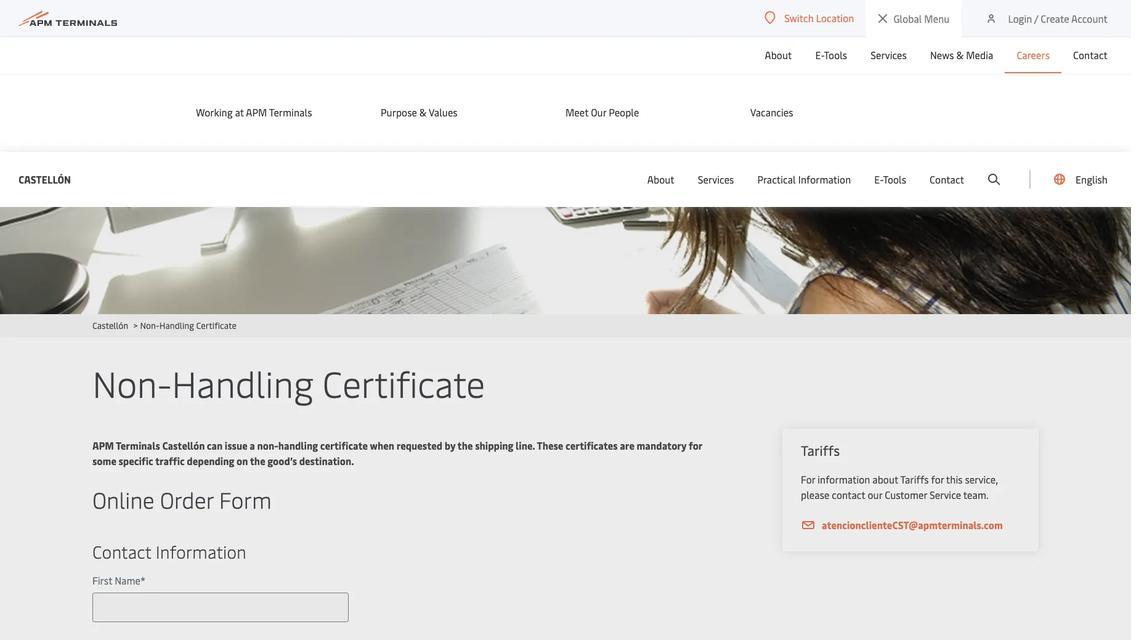 Task type: locate. For each thing, give the bounding box(es) containing it.
working
[[196, 105, 233, 119]]

1 vertical spatial terminals
[[116, 439, 160, 453]]

our
[[868, 488, 883, 502]]

1 vertical spatial services button
[[698, 152, 735, 207]]

1 vertical spatial tools
[[884, 173, 907, 186]]

services down global
[[871, 48, 907, 62]]

0 horizontal spatial apm
[[92, 439, 114, 453]]

this
[[947, 473, 963, 486]]

tariffs
[[802, 441, 841, 460], [901, 473, 930, 486]]

0 horizontal spatial information
[[156, 540, 247, 564]]

0 vertical spatial the
[[458, 439, 473, 453]]

0 vertical spatial handling
[[160, 320, 194, 332]]

information
[[799, 173, 852, 186], [156, 540, 247, 564]]

0 horizontal spatial contact
[[92, 540, 151, 564]]

are
[[620, 439, 635, 453]]

apm
[[246, 105, 267, 119], [92, 439, 114, 453]]

the right by
[[458, 439, 473, 453]]

0 vertical spatial castellón
[[18, 172, 71, 186]]

services button down global
[[871, 36, 907, 73]]

1 vertical spatial apm
[[92, 439, 114, 453]]

online order form
[[92, 485, 272, 515]]

for inside apm terminals castellón can issue a non-handling certificate when requested by the shipping line. these certificates are mandatory for some specific traffic depending on the good's destination.
[[689, 439, 703, 453]]

certificate
[[196, 320, 237, 332], [323, 359, 485, 408]]

0 vertical spatial &
[[957, 48, 964, 62]]

e-tools down location
[[816, 48, 848, 62]]

terminals right the at
[[269, 105, 312, 119]]

contact button
[[1074, 36, 1109, 73]]

1 vertical spatial castellón
[[92, 320, 128, 332]]

/
[[1035, 11, 1039, 25]]

e-tools
[[816, 48, 848, 62], [875, 173, 907, 186]]

1 vertical spatial castellón link
[[92, 320, 128, 332]]

1 horizontal spatial services button
[[871, 36, 907, 73]]

0 vertical spatial non-
[[140, 320, 160, 332]]

location
[[817, 11, 855, 25]]

0 vertical spatial e-tools
[[816, 48, 848, 62]]

for right mandatory
[[689, 439, 703, 453]]

for information about tariffs for this service, please contact our customer service team.
[[802, 473, 999, 502]]

contact for contact information
[[92, 540, 151, 564]]

contact button
[[930, 152, 965, 207]]

0 vertical spatial information
[[799, 173, 852, 186]]

0 horizontal spatial castellón link
[[18, 172, 71, 187]]

1 vertical spatial &
[[420, 105, 427, 119]]

non- right >
[[140, 320, 160, 332]]

1 horizontal spatial for
[[932, 473, 945, 486]]

0 vertical spatial tariffs
[[802, 441, 841, 460]]

tools left contact dropdown button
[[884, 173, 907, 186]]

1 horizontal spatial e-
[[875, 173, 884, 186]]

first name
[[92, 574, 141, 588]]

1 vertical spatial e-tools button
[[875, 152, 907, 207]]

0 vertical spatial tools
[[825, 48, 848, 62]]

1 horizontal spatial tariffs
[[901, 473, 930, 486]]

1 horizontal spatial certificate
[[323, 359, 485, 408]]

contact information
[[92, 540, 247, 564]]

2 horizontal spatial contact
[[1074, 48, 1109, 62]]

services for rightmost services dropdown button
[[871, 48, 907, 62]]

0 vertical spatial e-
[[816, 48, 825, 62]]

1 horizontal spatial contact
[[930, 173, 965, 186]]

0 vertical spatial services button
[[871, 36, 907, 73]]

no handling certificates image
[[0, 92, 1132, 314]]

some
[[92, 454, 116, 468]]

0 horizontal spatial tools
[[825, 48, 848, 62]]

global menu
[[894, 12, 950, 25]]

0 horizontal spatial about button
[[648, 152, 675, 207]]

1 vertical spatial tariffs
[[901, 473, 930, 486]]

0 horizontal spatial the
[[250, 454, 266, 468]]

castellón > non-handling certificate
[[92, 320, 237, 332]]

services
[[871, 48, 907, 62], [698, 173, 735, 186]]

0 vertical spatial services
[[871, 48, 907, 62]]

terminals
[[269, 105, 312, 119], [116, 439, 160, 453]]

specific
[[119, 454, 153, 468]]

0 horizontal spatial certificate
[[196, 320, 237, 332]]

1 vertical spatial e-
[[875, 173, 884, 186]]

switch location
[[785, 11, 855, 25]]

account
[[1072, 11, 1109, 25]]

0 vertical spatial for
[[689, 439, 703, 453]]

1 horizontal spatial about button
[[765, 36, 793, 73]]

0 vertical spatial contact
[[1074, 48, 1109, 62]]

1 horizontal spatial tools
[[884, 173, 907, 186]]

1 horizontal spatial e-tools
[[875, 173, 907, 186]]

1 vertical spatial about button
[[648, 152, 675, 207]]

1 vertical spatial services
[[698, 173, 735, 186]]

for
[[689, 439, 703, 453], [932, 473, 945, 486]]

1 horizontal spatial about
[[765, 48, 793, 62]]

0 horizontal spatial e-
[[816, 48, 825, 62]]

information down order
[[156, 540, 247, 564]]

services left practical
[[698, 173, 735, 186]]

contact
[[1074, 48, 1109, 62], [930, 173, 965, 186], [92, 540, 151, 564]]

1 vertical spatial non-
[[92, 359, 172, 408]]

0 vertical spatial about button
[[765, 36, 793, 73]]

about
[[765, 48, 793, 62], [648, 173, 675, 186]]

handling
[[160, 320, 194, 332], [172, 359, 314, 408]]

switch
[[785, 11, 814, 25]]

apm up some
[[92, 439, 114, 453]]

0 horizontal spatial services
[[698, 173, 735, 186]]

login / create account link
[[986, 0, 1109, 36]]

switch location button
[[765, 11, 855, 25]]

1 horizontal spatial services
[[871, 48, 907, 62]]

login
[[1009, 11, 1033, 25]]

1 vertical spatial about
[[648, 173, 675, 186]]

0 vertical spatial apm
[[246, 105, 267, 119]]

0 horizontal spatial &
[[420, 105, 427, 119]]

information right practical
[[799, 173, 852, 186]]

1 horizontal spatial castellón
[[92, 320, 128, 332]]

non- down >
[[92, 359, 172, 408]]

0 vertical spatial about
[[765, 48, 793, 62]]

the right on
[[250, 454, 266, 468]]

& right news on the top of the page
[[957, 48, 964, 62]]

services button
[[871, 36, 907, 73], [698, 152, 735, 207]]

terminals up specific at bottom left
[[116, 439, 160, 453]]

0 horizontal spatial for
[[689, 439, 703, 453]]

e-
[[816, 48, 825, 62], [875, 173, 884, 186]]

0 horizontal spatial about
[[648, 173, 675, 186]]

2 vertical spatial contact
[[92, 540, 151, 564]]

atencionclientecst@apmterminals.com
[[822, 519, 1004, 532]]

careers
[[1018, 48, 1051, 62]]

practical
[[758, 173, 796, 186]]

e-tools button left contact dropdown button
[[875, 152, 907, 207]]

castellón link
[[18, 172, 71, 187], [92, 320, 128, 332]]

services button left practical
[[698, 152, 735, 207]]

1 horizontal spatial the
[[458, 439, 473, 453]]

information inside dropdown button
[[799, 173, 852, 186]]

first
[[92, 574, 112, 588]]

online
[[92, 485, 154, 515]]

tariffs up the for
[[802, 441, 841, 460]]

team.
[[964, 488, 989, 502]]

1 horizontal spatial castellón link
[[92, 320, 128, 332]]

e-tools left contact dropdown button
[[875, 173, 907, 186]]

>
[[134, 320, 138, 332]]

tools down location
[[825, 48, 848, 62]]

0 horizontal spatial e-tools button
[[816, 36, 848, 73]]

1 horizontal spatial apm
[[246, 105, 267, 119]]

1 vertical spatial for
[[932, 473, 945, 486]]

1 horizontal spatial &
[[957, 48, 964, 62]]

1 horizontal spatial e-tools button
[[875, 152, 907, 207]]

depending
[[187, 454, 235, 468]]

global menu button
[[867, 0, 963, 37]]

e-tools button down location
[[816, 36, 848, 73]]

contact for contact dropdown button
[[930, 173, 965, 186]]

information for contact information
[[156, 540, 247, 564]]

1 horizontal spatial terminals
[[269, 105, 312, 119]]

tools
[[825, 48, 848, 62], [884, 173, 907, 186]]

news & media button
[[931, 36, 994, 73]]

0 vertical spatial terminals
[[269, 105, 312, 119]]

castellón
[[18, 172, 71, 186], [92, 320, 128, 332]]

purpose & values
[[381, 105, 458, 119]]

tariffs inside the for information about tariffs for this service, please contact our customer service team.
[[901, 473, 930, 486]]

a
[[250, 439, 255, 453]]

e-tools button
[[816, 36, 848, 73], [875, 152, 907, 207]]

create
[[1042, 11, 1070, 25]]

1 vertical spatial information
[[156, 540, 247, 564]]

& left values
[[420, 105, 427, 119]]

&
[[957, 48, 964, 62], [420, 105, 427, 119]]

0 horizontal spatial castellón
[[18, 172, 71, 186]]

& inside dropdown button
[[957, 48, 964, 62]]

values
[[429, 105, 458, 119]]

for left "this" at the bottom
[[932, 473, 945, 486]]

atencionclientecst@apmterminals.com link
[[802, 518, 1021, 533]]

0 horizontal spatial terminals
[[116, 439, 160, 453]]

1 vertical spatial e-tools
[[875, 173, 907, 186]]

apm right the at
[[246, 105, 267, 119]]

castellón can
[[162, 439, 223, 453]]

tariffs up customer at the bottom of page
[[901, 473, 930, 486]]

castellón for castellón
[[18, 172, 71, 186]]

practical information
[[758, 173, 852, 186]]

media
[[967, 48, 994, 62]]

1 vertical spatial contact
[[930, 173, 965, 186]]

about button for e-tools
[[765, 36, 793, 73]]

meet our people link
[[566, 105, 726, 119]]

1 horizontal spatial information
[[799, 173, 852, 186]]



Task type: describe. For each thing, give the bounding box(es) containing it.
0 vertical spatial e-tools button
[[816, 36, 848, 73]]

working at apm terminals
[[196, 105, 312, 119]]

english
[[1077, 173, 1109, 186]]

order
[[160, 485, 214, 515]]

practical information button
[[758, 152, 852, 207]]

line.
[[516, 439, 535, 453]]

about for services
[[648, 173, 675, 186]]

global
[[894, 12, 923, 25]]

form
[[219, 485, 272, 515]]

vacancies
[[751, 105, 794, 119]]

information for practical information
[[799, 173, 852, 186]]

service,
[[966, 473, 999, 486]]

login / create account
[[1009, 11, 1109, 25]]

name
[[115, 574, 141, 588]]

& for media
[[957, 48, 964, 62]]

contact
[[833, 488, 866, 502]]

for inside the for information about tariffs for this service, please contact our customer service team.
[[932, 473, 945, 486]]

1 vertical spatial the
[[250, 454, 266, 468]]

handling
[[279, 439, 318, 453]]

our
[[591, 105, 607, 119]]

non-handling certificate
[[92, 359, 485, 408]]

apm terminals castellón can issue a non-handling certificate when requested by the shipping line. these certificates are mandatory for some specific traffic depending on the good's destination.
[[92, 439, 703, 468]]

please
[[802, 488, 830, 502]]

0 horizontal spatial e-tools
[[816, 48, 848, 62]]

by
[[445, 439, 456, 453]]

traffic
[[155, 454, 185, 468]]

purpose & values link
[[381, 105, 541, 119]]

issue
[[225, 439, 248, 453]]

careers button
[[1018, 36, 1051, 73]]

purpose
[[381, 105, 417, 119]]

0 horizontal spatial tariffs
[[802, 441, 841, 460]]

customer
[[885, 488, 928, 502]]

people
[[609, 105, 640, 119]]

services for leftmost services dropdown button
[[698, 173, 735, 186]]

0 horizontal spatial services button
[[698, 152, 735, 207]]

good's
[[268, 454, 297, 468]]

menu
[[925, 12, 950, 25]]

certificate
[[320, 439, 368, 453]]

certificates
[[566, 439, 618, 453]]

news
[[931, 48, 955, 62]]

when
[[370, 439, 395, 453]]

meet our people
[[566, 105, 640, 119]]

about
[[873, 473, 899, 486]]

contact for contact popup button
[[1074, 48, 1109, 62]]

shipping
[[475, 439, 514, 453]]

1 vertical spatial handling
[[172, 359, 314, 408]]

1 vertical spatial certificate
[[323, 359, 485, 408]]

& for values
[[420, 105, 427, 119]]

vacancies link
[[751, 105, 911, 119]]

about for e-tools
[[765, 48, 793, 62]]

working at apm terminals link
[[196, 105, 356, 119]]

0 vertical spatial certificate
[[196, 320, 237, 332]]

apm inside apm terminals castellón can issue a non-handling certificate when requested by the shipping line. these certificates are mandatory for some specific traffic depending on the good's destination.
[[92, 439, 114, 453]]

mandatory
[[637, 439, 687, 453]]

on
[[237, 454, 248, 468]]

information
[[818, 473, 871, 486]]

First Name text field
[[92, 593, 349, 623]]

0 vertical spatial castellón link
[[18, 172, 71, 187]]

about button for services
[[648, 152, 675, 207]]

for
[[802, 473, 816, 486]]

non-
[[257, 439, 279, 453]]

destination.
[[299, 454, 354, 468]]

news & media
[[931, 48, 994, 62]]

castellón for castellón > non-handling certificate
[[92, 320, 128, 332]]

these
[[537, 439, 564, 453]]

requested
[[397, 439, 443, 453]]

english button
[[1055, 152, 1109, 207]]

at
[[235, 105, 244, 119]]

terminals inside apm terminals castellón can issue a non-handling certificate when requested by the shipping line. these certificates are mandatory for some specific traffic depending on the good's destination.
[[116, 439, 160, 453]]

meet
[[566, 105, 589, 119]]

service
[[930, 488, 962, 502]]



Task type: vqa. For each thing, say whether or not it's contained in the screenshot.
'Tools' to the top
yes



